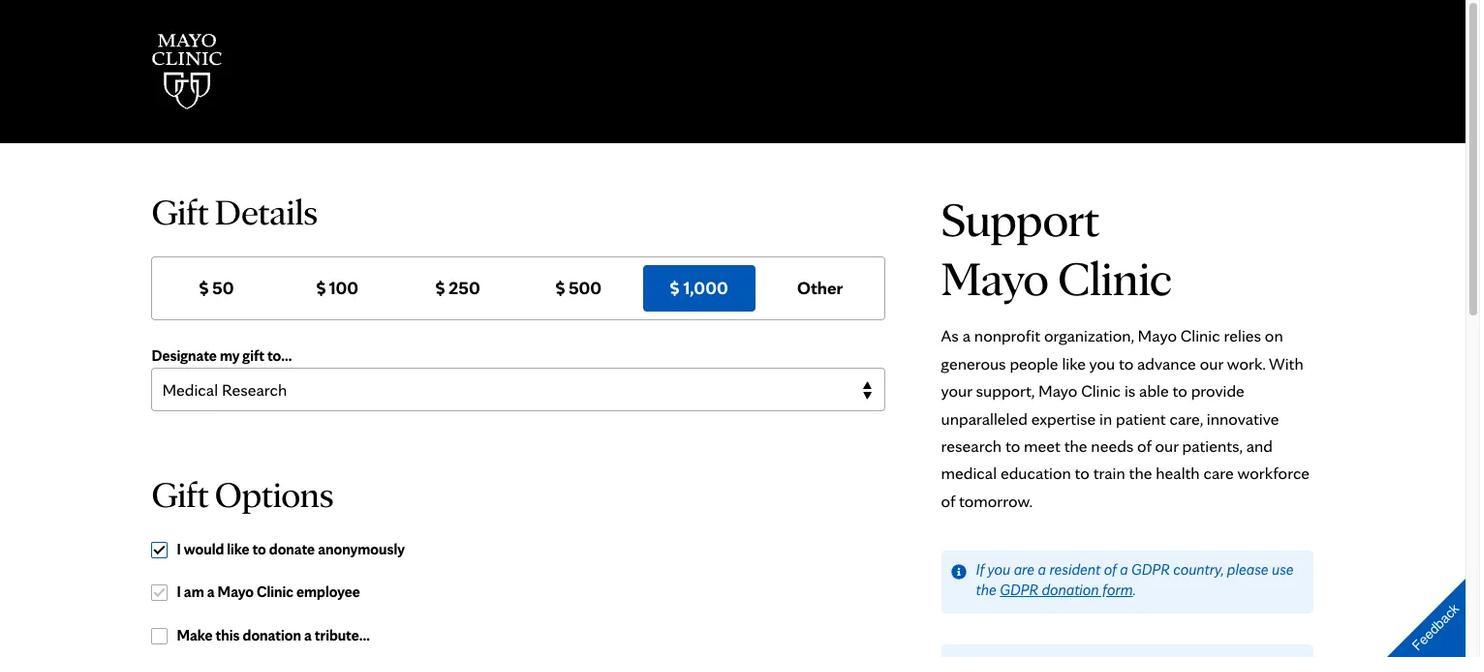 Task type: describe. For each thing, give the bounding box(es) containing it.
dollar sign image for 500
[[556, 281, 565, 297]]

workforce
[[1238, 464, 1310, 484]]

is
[[1125, 381, 1136, 401]]

innovative
[[1207, 409, 1280, 429]]

patient
[[1116, 409, 1166, 429]]

anonymously
[[318, 540, 405, 559]]

my
[[220, 346, 240, 365]]

mayo clinic logo image
[[152, 34, 221, 110]]

250
[[449, 278, 480, 300]]

feedback button
[[1371, 563, 1481, 658]]

2 horizontal spatial of
[[1138, 436, 1152, 456]]

able
[[1140, 381, 1169, 401]]

in
[[1100, 409, 1113, 429]]

i would like to donate anonymously
[[177, 540, 405, 559]]

advance
[[1138, 353, 1197, 374]]

0 horizontal spatial mayo
[[218, 584, 254, 602]]

1 vertical spatial the
[[1129, 464, 1153, 484]]

dollar sign image for 1,000
[[671, 281, 680, 297]]

support,
[[976, 381, 1035, 401]]

designate my gift to...
[[152, 346, 292, 365]]

with
[[1270, 353, 1304, 374]]

you inside as a nonprofit organization, mayo clinic relies on generous people like you to advance our work. with your support, mayo clinic is able to provide unparalleled expertise in patient care, innovative research to meet the needs of our patients, and medical education to train the health care workforce of tomorrow.
[[1090, 353, 1115, 374]]

needs
[[1091, 436, 1134, 456]]

a up form
[[1120, 561, 1129, 580]]

you inside the 'if you are a resident of a gdpr country, please use the'
[[988, 561, 1011, 580]]

0 horizontal spatial clinic
[[257, 584, 294, 602]]

gdpr donation form link
[[1000, 581, 1133, 600]]

to...
[[267, 346, 292, 365]]

100
[[329, 278, 359, 300]]

and
[[1247, 436, 1273, 456]]

your
[[942, 381, 973, 401]]

to left meet
[[1006, 436, 1021, 456]]

feedback
[[1410, 601, 1463, 655]]

people
[[1010, 353, 1059, 374]]

gift options
[[152, 473, 334, 517]]

resident
[[1050, 561, 1101, 580]]

would
[[184, 540, 224, 559]]

please
[[1228, 561, 1269, 580]]

if you are a resident of a gdpr country, please use the
[[976, 561, 1294, 600]]

a right am
[[207, 584, 215, 602]]

work.
[[1228, 353, 1266, 374]]

as
[[942, 326, 959, 346]]

mayo clinic
[[942, 249, 1172, 307]]

am
[[184, 584, 204, 602]]

options
[[215, 473, 334, 517]]

info circle image
[[951, 565, 967, 580]]

this
[[216, 627, 240, 645]]

50
[[212, 278, 234, 300]]

make this donation a tribute...
[[177, 627, 370, 645]]

0 vertical spatial the
[[1065, 436, 1088, 456]]

tribute...
[[315, 627, 370, 645]]

dollar sign image for 100
[[317, 281, 325, 297]]

organization,
[[1044, 326, 1134, 346]]

1 horizontal spatial donation
[[1042, 581, 1099, 600]]

dollar sign image for 250
[[436, 281, 445, 297]]

education
[[1001, 464, 1071, 484]]

to left train
[[1075, 464, 1090, 484]]

support
[[942, 190, 1100, 248]]

details
[[215, 190, 318, 234]]

to left donate
[[252, 540, 266, 559]]

i for i am a mayo clinic employee
[[177, 584, 181, 602]]

to right able
[[1173, 381, 1188, 401]]

dollar sign image for 50
[[200, 281, 208, 297]]

if
[[976, 561, 985, 580]]



Task type: locate. For each thing, give the bounding box(es) containing it.
donation down i am a mayo clinic employee
[[243, 627, 301, 645]]

like
[[1062, 353, 1086, 374], [227, 540, 249, 559]]

provide
[[1192, 381, 1245, 401]]

1 horizontal spatial you
[[1090, 353, 1115, 374]]

our up health
[[1156, 436, 1179, 456]]

expertise
[[1032, 409, 1096, 429]]

1 horizontal spatial clinic
[[1082, 381, 1121, 401]]

to up 'is'
[[1119, 353, 1134, 374]]

0 vertical spatial i
[[177, 540, 181, 559]]

3 dollar sign image from the left
[[671, 281, 680, 297]]

i left am
[[177, 584, 181, 602]]

a right 'as'
[[963, 326, 971, 346]]

0 horizontal spatial donation
[[243, 627, 301, 645]]

dollar sign image left "50"
[[200, 281, 208, 297]]

gift for gift details
[[152, 190, 209, 234]]

0 vertical spatial gdpr
[[1132, 561, 1170, 580]]

2 vertical spatial clinic
[[257, 584, 294, 602]]

1 vertical spatial i
[[177, 584, 181, 602]]

2 dollar sign image from the left
[[556, 281, 565, 297]]

train
[[1094, 464, 1126, 484]]

0 horizontal spatial our
[[1156, 436, 1179, 456]]

i for i would like to donate anonymously
[[177, 540, 181, 559]]

1 horizontal spatial the
[[1065, 436, 1088, 456]]

patients,
[[1183, 436, 1243, 456]]

1 vertical spatial like
[[227, 540, 249, 559]]

like right would
[[227, 540, 249, 559]]

2 vertical spatial the
[[976, 581, 997, 600]]

dollar sign image
[[200, 281, 208, 297], [436, 281, 445, 297], [671, 281, 680, 297]]

gift left details
[[152, 190, 209, 234]]

500
[[569, 278, 602, 300]]

1 horizontal spatial of
[[1104, 561, 1117, 580]]

a
[[963, 326, 971, 346], [1038, 561, 1046, 580], [1120, 561, 1129, 580], [207, 584, 215, 602], [304, 627, 312, 645]]

gift up would
[[152, 473, 209, 517]]

dollar sign image left 250
[[436, 281, 445, 297]]

1,000
[[684, 278, 728, 300]]

1 gift from the top
[[152, 190, 209, 234]]

1 horizontal spatial like
[[1062, 353, 1086, 374]]

mayo
[[1138, 326, 1177, 346], [1039, 381, 1078, 401], [218, 584, 254, 602]]

of inside the 'if you are a resident of a gdpr country, please use the'
[[1104, 561, 1117, 580]]

dollar sign image
[[317, 281, 325, 297], [556, 281, 565, 297]]

care
[[1204, 464, 1234, 484]]

relies
[[1224, 326, 1262, 346]]

dollar sign image left 100
[[317, 281, 325, 297]]

.
[[1133, 581, 1137, 600]]

mayo up expertise
[[1039, 381, 1078, 401]]

gdpr
[[1132, 561, 1170, 580], [1000, 581, 1039, 600]]

2 vertical spatial of
[[1104, 561, 1117, 580]]

1 vertical spatial donation
[[243, 627, 301, 645]]

gift
[[152, 190, 209, 234], [152, 473, 209, 517]]

0 vertical spatial donation
[[1042, 581, 1099, 600]]

i
[[177, 540, 181, 559], [177, 584, 181, 602]]

the down expertise
[[1065, 436, 1088, 456]]

2 dollar sign image from the left
[[436, 281, 445, 297]]

medical
[[942, 464, 997, 484]]

0 horizontal spatial dollar sign image
[[317, 281, 325, 297]]

2 gift from the top
[[152, 473, 209, 517]]

clinic up in
[[1082, 381, 1121, 401]]

our
[[1200, 353, 1224, 374], [1156, 436, 1179, 456]]

like down organization,
[[1062, 353, 1086, 374]]

gift for gift options
[[152, 473, 209, 517]]

1 horizontal spatial gdpr
[[1132, 561, 1170, 580]]

the
[[1065, 436, 1088, 456], [1129, 464, 1153, 484], [976, 581, 997, 600]]

you right the 'if'
[[988, 561, 1011, 580]]

2 i from the top
[[177, 584, 181, 602]]

the inside the 'if you are a resident of a gdpr country, please use the'
[[976, 581, 997, 600]]

a right are
[[1038, 561, 1046, 580]]

to
[[1119, 353, 1134, 374], [1173, 381, 1188, 401], [1006, 436, 1021, 456], [1075, 464, 1090, 484], [252, 540, 266, 559]]

meet
[[1024, 436, 1061, 456]]

like inside as a nonprofit organization, mayo clinic relies on generous people like you to advance our work. with your support, mayo clinic is able to provide unparalleled expertise in patient care, innovative research to meet the needs of our patients, and medical education to train the health care workforce of tomorrow.
[[1062, 353, 1086, 374]]

0 horizontal spatial the
[[976, 581, 997, 600]]

gift
[[243, 346, 265, 365]]

health
[[1156, 464, 1200, 484]]

2 horizontal spatial dollar sign image
[[671, 281, 680, 297]]

0 vertical spatial of
[[1138, 436, 1152, 456]]

0 horizontal spatial gdpr
[[1000, 581, 1039, 600]]

other
[[798, 278, 843, 300]]

i left would
[[177, 540, 181, 559]]

0 vertical spatial like
[[1062, 353, 1086, 374]]

of down medical
[[942, 491, 956, 512]]

you down organization,
[[1090, 353, 1115, 374]]

make
[[177, 627, 213, 645]]

of
[[1138, 436, 1152, 456], [942, 491, 956, 512], [1104, 561, 1117, 580]]

a left tribute...
[[304, 627, 312, 645]]

i am a mayo clinic employee
[[177, 584, 360, 602]]

2 horizontal spatial clinic
[[1181, 326, 1221, 346]]

1 horizontal spatial dollar sign image
[[556, 281, 565, 297]]

1 horizontal spatial dollar sign image
[[436, 281, 445, 297]]

on
[[1265, 326, 1284, 346]]

1 dollar sign image from the left
[[317, 281, 325, 297]]

2 horizontal spatial the
[[1129, 464, 1153, 484]]

1 vertical spatial gift
[[152, 473, 209, 517]]

0 vertical spatial mayo
[[1138, 326, 1177, 346]]

donate
[[269, 540, 315, 559]]

1 vertical spatial clinic
[[1082, 381, 1121, 401]]

mayo right am
[[218, 584, 254, 602]]

2 vertical spatial mayo
[[218, 584, 254, 602]]

1 vertical spatial gdpr
[[1000, 581, 1039, 600]]

dollar sign image left 500
[[556, 281, 565, 297]]

1 vertical spatial of
[[942, 491, 956, 512]]

a inside as a nonprofit organization, mayo clinic relies on generous people like you to advance our work. with your support, mayo clinic is able to provide unparalleled expertise in patient care, innovative research to meet the needs of our patients, and medical education to train the health care workforce of tomorrow.
[[963, 326, 971, 346]]

research
[[942, 436, 1002, 456]]

the right train
[[1129, 464, 1153, 484]]

employee
[[297, 584, 360, 602]]

1 dollar sign image from the left
[[200, 281, 208, 297]]

1 vertical spatial our
[[1156, 436, 1179, 456]]

clinic up make this donation a tribute...
[[257, 584, 294, 602]]

0 vertical spatial our
[[1200, 353, 1224, 374]]

clinic left relies
[[1181, 326, 1221, 346]]

0 horizontal spatial like
[[227, 540, 249, 559]]

dollar sign image left 1,000
[[671, 281, 680, 297]]

1 horizontal spatial our
[[1200, 353, 1224, 374]]

2 horizontal spatial mayo
[[1138, 326, 1177, 346]]

are
[[1014, 561, 1035, 580]]

generous
[[942, 353, 1006, 374]]

of down patient
[[1138, 436, 1152, 456]]

1 vertical spatial you
[[988, 561, 1011, 580]]

donation
[[1042, 581, 1099, 600], [243, 627, 301, 645]]

gdpr donation form .
[[1000, 581, 1137, 600]]

of up form
[[1104, 561, 1117, 580]]

mayo up advance
[[1138, 326, 1177, 346]]

0 vertical spatial gift
[[152, 190, 209, 234]]

unparalleled
[[942, 409, 1028, 429]]

clinic
[[1181, 326, 1221, 346], [1082, 381, 1121, 401], [257, 584, 294, 602]]

country,
[[1174, 561, 1224, 580]]

gift details
[[152, 190, 318, 234]]

gdpr up .
[[1132, 561, 1170, 580]]

form
[[1103, 581, 1133, 600]]

0 vertical spatial you
[[1090, 353, 1115, 374]]

1 i from the top
[[177, 540, 181, 559]]

nonprofit
[[975, 326, 1041, 346]]

1 vertical spatial mayo
[[1039, 381, 1078, 401]]

gdpr inside the 'if you are a resident of a gdpr country, please use the'
[[1132, 561, 1170, 580]]

use
[[1272, 561, 1294, 580]]

donation down 'resident'
[[1042, 581, 1099, 600]]

tomorrow.
[[959, 491, 1033, 512]]

the down the 'if'
[[976, 581, 997, 600]]

as a nonprofit organization, mayo clinic relies on generous people like you to advance our work. with your support, mayo clinic is able to provide unparalleled expertise in patient care, innovative research to meet the needs of our patients, and medical education to train the health care workforce of tomorrow.
[[942, 326, 1310, 512]]

0 horizontal spatial dollar sign image
[[200, 281, 208, 297]]

you
[[1090, 353, 1115, 374], [988, 561, 1011, 580]]

1 horizontal spatial mayo
[[1039, 381, 1078, 401]]

0 horizontal spatial of
[[942, 491, 956, 512]]

care,
[[1170, 409, 1204, 429]]

gdpr down are
[[1000, 581, 1039, 600]]

support mayo clinic
[[942, 190, 1172, 307]]

0 horizontal spatial you
[[988, 561, 1011, 580]]

designate
[[152, 346, 217, 365]]

our up provide
[[1200, 353, 1224, 374]]

0 vertical spatial clinic
[[1181, 326, 1221, 346]]



